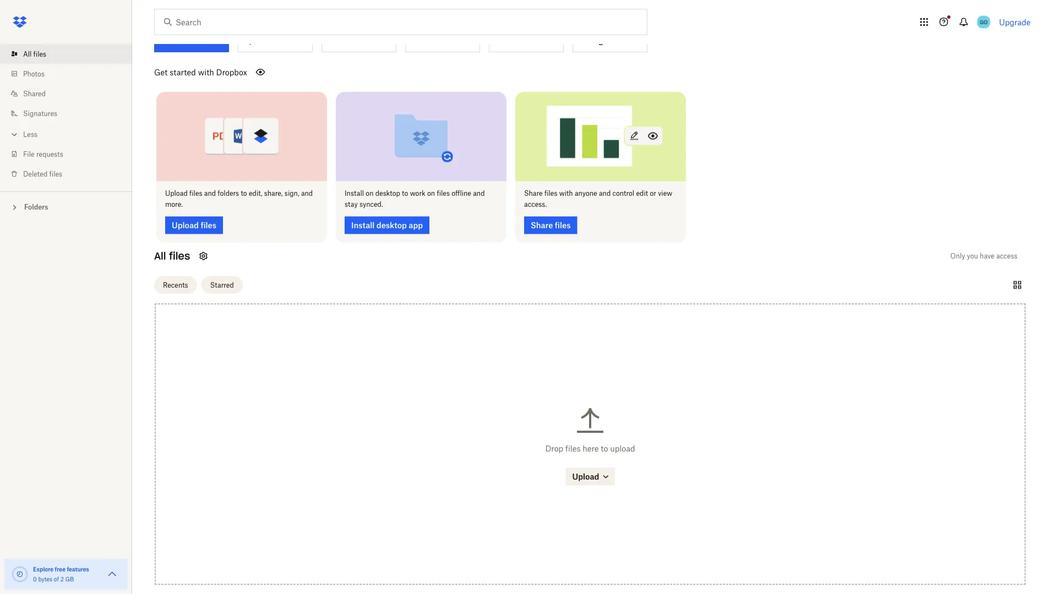 Task type: describe. For each thing, give the bounding box(es) containing it.
edit,
[[249, 189, 262, 197]]

dropbox image
[[9, 11, 31, 33]]

0
[[33, 576, 37, 583]]

file
[[23, 150, 35, 158]]

files right deleted
[[49, 170, 62, 178]]

quota usage element
[[11, 566, 29, 584]]

share files with anyone and control edit or view access.
[[524, 189, 673, 208]]

or
[[650, 189, 656, 197]]

and inside share files with anyone and control edit or view access.
[[599, 189, 611, 197]]

offline
[[452, 189, 471, 197]]

upgrade link
[[999, 17, 1031, 27]]

starred
[[210, 281, 234, 289]]

recents button
[[154, 276, 197, 294]]

to for install on desktop to work on files offline and stay synced.
[[402, 189, 408, 197]]

1 horizontal spatial all files
[[154, 250, 190, 262]]

synced.
[[360, 200, 383, 208]]

dropbox
[[216, 67, 247, 77]]

drop
[[546, 444, 564, 454]]

view
[[658, 189, 673, 197]]

upload down drop files here to upload on the bottom right
[[573, 472, 600, 482]]

and inside install on desktop to work on files offline and stay synced.
[[473, 189, 485, 197]]

2 and from the left
[[301, 189, 313, 197]]

create button
[[154, 10, 229, 52]]

Search in folder "Dropbox" text field
[[176, 16, 625, 28]]

you
[[967, 252, 978, 260]]

started
[[170, 67, 196, 77]]

more.
[[165, 200, 183, 208]]

get signatures button
[[573, 10, 648, 52]]

starred button
[[201, 276, 243, 294]]

0 horizontal spatial upload button
[[238, 10, 313, 52]]

signatures
[[594, 37, 629, 45]]

stay
[[345, 200, 358, 208]]

files inside share files with anyone and control edit or view access.
[[545, 189, 558, 197]]

files inside upload files and folders to edit, share, sign, and more.
[[189, 189, 202, 197]]

signatures
[[23, 109, 57, 118]]

install for install on desktop to work on files offline and stay synced.
[[345, 189, 364, 197]]

anyone
[[575, 189, 597, 197]]

create
[[161, 37, 184, 45]]

shared link
[[9, 84, 132, 104]]

access
[[997, 252, 1018, 260]]

explore
[[33, 566, 54, 573]]

to for drop files here to upload
[[601, 444, 608, 454]]

upload files and folders to edit, share, sign, and more.
[[165, 189, 313, 208]]

upload inside upload files and folders to edit, share, sign, and more.
[[165, 189, 188, 197]]

access.
[[524, 200, 547, 208]]

1 vertical spatial all
[[154, 250, 166, 262]]

less image
[[9, 129, 20, 140]]

get signatures
[[580, 37, 629, 45]]

all files list item
[[0, 44, 132, 64]]

install desktop app
[[351, 221, 423, 230]]

sign,
[[285, 189, 299, 197]]

file requests link
[[9, 144, 132, 164]]

deleted
[[23, 170, 48, 178]]

install on desktop to work on files offline and stay synced.
[[345, 189, 485, 208]]

share,
[[264, 189, 283, 197]]

folders
[[24, 203, 48, 211]]

list containing all files
[[0, 37, 132, 192]]

deleted files link
[[9, 164, 132, 184]]

files inside list item
[[33, 50, 46, 58]]

files left folder settings 'image'
[[169, 250, 190, 262]]

file requests
[[23, 150, 63, 158]]

upload inside upload files button
[[172, 221, 199, 230]]

get started with dropbox
[[154, 67, 247, 77]]

share for share files with anyone and control edit or view access.
[[524, 189, 543, 197]]

folders button
[[0, 199, 132, 215]]



Task type: locate. For each thing, give the bounding box(es) containing it.
drop files here to upload
[[546, 444, 635, 454]]

all files inside list item
[[23, 50, 46, 58]]

1 horizontal spatial with
[[559, 189, 573, 197]]

with for files
[[559, 189, 573, 197]]

1 horizontal spatial get
[[580, 37, 592, 45]]

to inside upload files and folders to edit, share, sign, and more.
[[241, 189, 247, 197]]

0 horizontal spatial with
[[198, 67, 214, 77]]

requests
[[36, 150, 63, 158]]

share files button
[[524, 216, 578, 234]]

share down the access.
[[531, 221, 553, 230]]

recents
[[163, 281, 188, 289]]

have
[[980, 252, 995, 260]]

0 vertical spatial all
[[23, 50, 32, 58]]

share inside share files with anyone and control edit or view access.
[[524, 189, 543, 197]]

files inside install on desktop to work on files offline and stay synced.
[[437, 189, 450, 197]]

upload files button
[[165, 216, 223, 234]]

app
[[409, 221, 423, 230]]

0 horizontal spatial to
[[241, 189, 247, 197]]

0 vertical spatial share
[[524, 189, 543, 197]]

go
[[980, 18, 988, 25]]

with inside share files with anyone and control edit or view access.
[[559, 189, 573, 197]]

to left work at top
[[402, 189, 408, 197]]

all up photos
[[23, 50, 32, 58]]

4 and from the left
[[599, 189, 611, 197]]

3 and from the left
[[473, 189, 485, 197]]

desktop up "synced."
[[375, 189, 400, 197]]

1 vertical spatial install
[[351, 221, 375, 230]]

2 on from the left
[[427, 189, 435, 197]]

0 vertical spatial desktop
[[375, 189, 400, 197]]

get for get started with dropbox
[[154, 67, 168, 77]]

to inside install on desktop to work on files offline and stay synced.
[[402, 189, 408, 197]]

with for started
[[198, 67, 214, 77]]

upload files
[[172, 221, 217, 230]]

0 vertical spatial with
[[198, 67, 214, 77]]

free
[[55, 566, 66, 573]]

bytes
[[38, 576, 52, 583]]

gb
[[65, 576, 74, 583]]

on
[[366, 189, 374, 197], [427, 189, 435, 197]]

all
[[23, 50, 32, 58], [154, 250, 166, 262]]

all files up photos
[[23, 50, 46, 58]]

install down "synced."
[[351, 221, 375, 230]]

0 horizontal spatial all files
[[23, 50, 46, 58]]

of
[[54, 576, 59, 583]]

and right sign,
[[301, 189, 313, 197]]

1 horizontal spatial to
[[402, 189, 408, 197]]

0 vertical spatial install
[[345, 189, 364, 197]]

control
[[613, 189, 635, 197]]

get for get signatures
[[580, 37, 592, 45]]

1 horizontal spatial all
[[154, 250, 166, 262]]

files up photos
[[33, 50, 46, 58]]

1 vertical spatial share
[[531, 221, 553, 230]]

0 horizontal spatial on
[[366, 189, 374, 197]]

desktop left app
[[377, 221, 407, 230]]

share files
[[531, 221, 571, 230]]

all up recents button
[[154, 250, 166, 262]]

upload
[[245, 37, 269, 45], [165, 189, 188, 197], [172, 221, 199, 230], [573, 472, 600, 482]]

0 vertical spatial get
[[580, 37, 592, 45]]

upload up 'dropbox'
[[245, 37, 269, 45]]

files left offline
[[437, 189, 450, 197]]

to left edit,
[[241, 189, 247, 197]]

deleted files
[[23, 170, 62, 178]]

get left started
[[154, 67, 168, 77]]

upload
[[610, 444, 635, 454]]

only
[[951, 252, 966, 260]]

1 vertical spatial get
[[154, 67, 168, 77]]

only you have access
[[951, 252, 1018, 260]]

files up the upload files
[[189, 189, 202, 197]]

features
[[67, 566, 89, 573]]

1 on from the left
[[366, 189, 374, 197]]

here
[[583, 444, 599, 454]]

to
[[241, 189, 247, 197], [402, 189, 408, 197], [601, 444, 608, 454]]

0 vertical spatial all files
[[23, 50, 46, 58]]

all inside list item
[[23, 50, 32, 58]]

2 horizontal spatial to
[[601, 444, 608, 454]]

1 horizontal spatial upload button
[[566, 468, 615, 486]]

1 vertical spatial all files
[[154, 250, 190, 262]]

list
[[0, 37, 132, 192]]

work
[[410, 189, 426, 197]]

share for share files
[[531, 221, 553, 230]]

and left control
[[599, 189, 611, 197]]

explore free features 0 bytes of 2 gb
[[33, 566, 89, 583]]

upload up more.
[[165, 189, 188, 197]]

1 vertical spatial desktop
[[377, 221, 407, 230]]

1 horizontal spatial on
[[427, 189, 435, 197]]

upgrade
[[999, 17, 1031, 27]]

all files link
[[9, 44, 132, 64]]

on right work at top
[[427, 189, 435, 197]]

0 horizontal spatial get
[[154, 67, 168, 77]]

2
[[60, 576, 64, 583]]

and left folders
[[204, 189, 216, 197]]

1 vertical spatial upload button
[[566, 468, 615, 486]]

install for install desktop app
[[351, 221, 375, 230]]

with left "anyone"
[[559, 189, 573, 197]]

desktop inside install on desktop to work on files offline and stay synced.
[[375, 189, 400, 197]]

on up "synced."
[[366, 189, 374, 197]]

0 vertical spatial upload button
[[238, 10, 313, 52]]

upload down more.
[[172, 221, 199, 230]]

install inside install on desktop to work on files offline and stay synced.
[[345, 189, 364, 197]]

files
[[33, 50, 46, 58], [49, 170, 62, 178], [189, 189, 202, 197], [437, 189, 450, 197], [545, 189, 558, 197], [201, 221, 217, 230], [555, 221, 571, 230], [169, 250, 190, 262], [566, 444, 581, 454]]

shared
[[23, 90, 46, 98]]

get inside button
[[580, 37, 592, 45]]

install
[[345, 189, 364, 197], [351, 221, 375, 230]]

and
[[204, 189, 216, 197], [301, 189, 313, 197], [473, 189, 485, 197], [599, 189, 611, 197]]

1 and from the left
[[204, 189, 216, 197]]

1 vertical spatial with
[[559, 189, 573, 197]]

to right here
[[601, 444, 608, 454]]

install up stay
[[345, 189, 364, 197]]

share inside button
[[531, 221, 553, 230]]

install inside button
[[351, 221, 375, 230]]

less
[[23, 130, 37, 139]]

go button
[[975, 13, 993, 31]]

files up folder settings 'image'
[[201, 221, 217, 230]]

install desktop app button
[[345, 216, 430, 234]]

desktop inside button
[[377, 221, 407, 230]]

upload button
[[238, 10, 313, 52], [566, 468, 615, 486]]

0 horizontal spatial all
[[23, 50, 32, 58]]

edit
[[636, 189, 648, 197]]

desktop
[[375, 189, 400, 197], [377, 221, 407, 230]]

photos
[[23, 70, 45, 78]]

folders
[[218, 189, 239, 197]]

files left here
[[566, 444, 581, 454]]

folder settings image
[[197, 250, 210, 263]]

files down share files with anyone and control edit or view access.
[[555, 221, 571, 230]]

with right started
[[198, 67, 214, 77]]

photos link
[[9, 64, 132, 84]]

get left "signatures"
[[580, 37, 592, 45]]

share
[[524, 189, 543, 197], [531, 221, 553, 230]]

share up the access.
[[524, 189, 543, 197]]

signatures link
[[9, 104, 132, 123]]

with
[[198, 67, 214, 77], [559, 189, 573, 197]]

get
[[580, 37, 592, 45], [154, 67, 168, 77]]

and right offline
[[473, 189, 485, 197]]

all files up recents button
[[154, 250, 190, 262]]

all files
[[23, 50, 46, 58], [154, 250, 190, 262]]

files up the access.
[[545, 189, 558, 197]]



Task type: vqa. For each thing, say whether or not it's contained in the screenshot.
photos
yes



